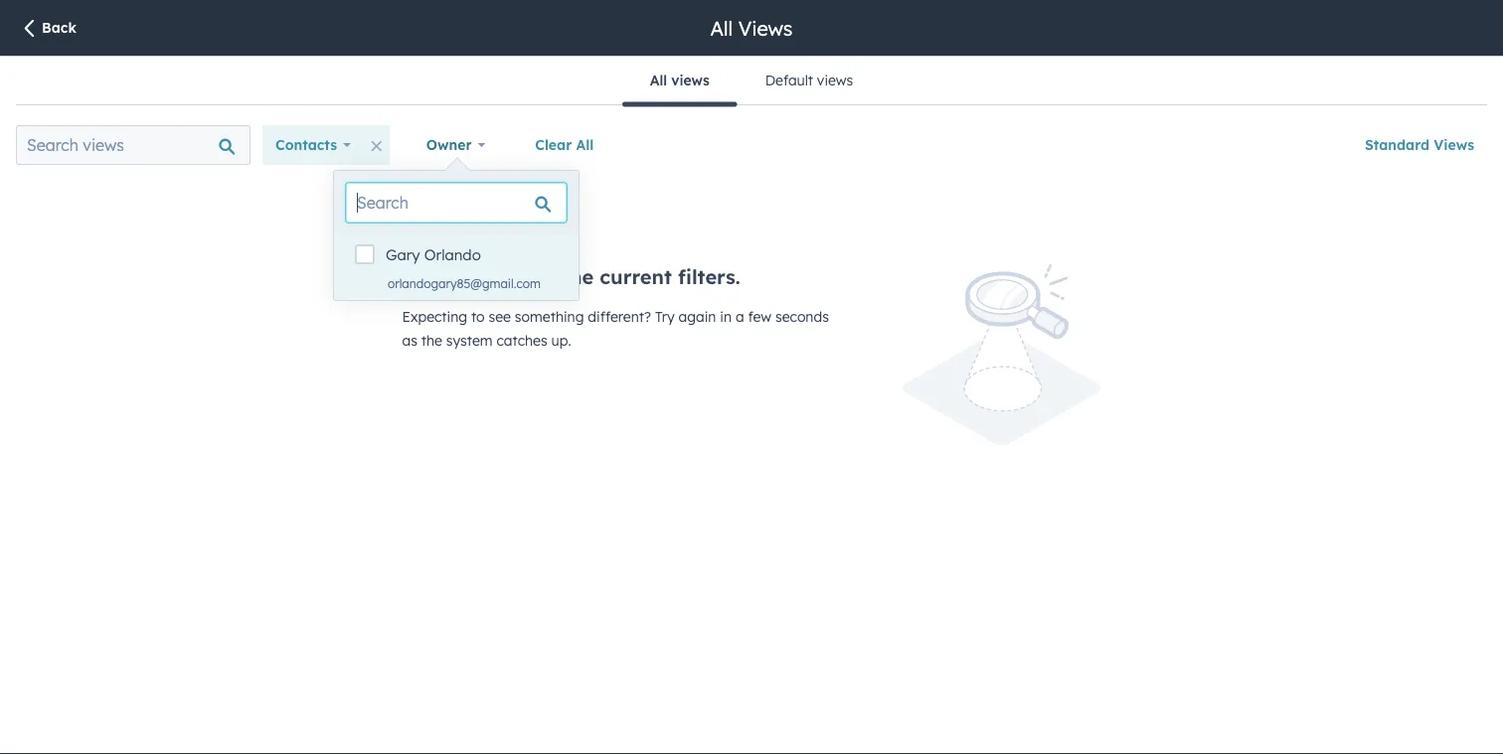 Task type: locate. For each thing, give the bounding box(es) containing it.
views up 'default'
[[739, 15, 793, 40]]

0 horizontal spatial views
[[739, 15, 793, 40]]

owner
[[426, 136, 472, 154]]

standard views button
[[1352, 125, 1488, 165]]

again
[[679, 308, 716, 326]]

seconds
[[776, 308, 829, 326]]

back
[[42, 19, 76, 36]]

views inside button
[[1434, 136, 1475, 154]]

1 vertical spatial all
[[650, 72, 667, 89]]

orlando
[[424, 246, 481, 265]]

2 vertical spatial all
[[576, 136, 594, 154]]

all for all views
[[711, 15, 733, 40]]

navigation
[[622, 57, 881, 107]]

matches
[[437, 265, 521, 289]]

catches
[[497, 332, 548, 350]]

0 horizontal spatial the
[[421, 332, 443, 350]]

try
[[655, 308, 675, 326]]

contacts button
[[263, 125, 364, 165]]

Search views search field
[[16, 125, 251, 165]]

the
[[562, 265, 594, 289], [421, 332, 443, 350]]

no matches for the current filters.
[[402, 265, 741, 289]]

1 vertical spatial the
[[421, 332, 443, 350]]

different?
[[588, 308, 651, 326]]

standard
[[1365, 136, 1430, 154]]

views inside "page section" element
[[739, 15, 793, 40]]

clear
[[535, 136, 572, 154]]

standard views
[[1365, 136, 1475, 154]]

all inside button
[[650, 72, 667, 89]]

views right 'default'
[[817, 72, 854, 89]]

default
[[765, 72, 813, 89]]

in
[[720, 308, 732, 326]]

all inside button
[[576, 136, 594, 154]]

all inside "page section" element
[[711, 15, 733, 40]]

2 horizontal spatial all
[[711, 15, 733, 40]]

views
[[672, 72, 710, 89], [817, 72, 854, 89]]

0 vertical spatial views
[[739, 15, 793, 40]]

the right for
[[562, 265, 594, 289]]

1 horizontal spatial the
[[562, 265, 594, 289]]

1 vertical spatial views
[[1434, 136, 1475, 154]]

filters.
[[678, 265, 741, 289]]

1 horizontal spatial views
[[1434, 136, 1475, 154]]

clear all button
[[522, 125, 607, 165]]

2 views from the left
[[817, 72, 854, 89]]

views
[[739, 15, 793, 40], [1434, 136, 1475, 154]]

all
[[711, 15, 733, 40], [650, 72, 667, 89], [576, 136, 594, 154]]

a
[[736, 308, 744, 326]]

the right as
[[421, 332, 443, 350]]

1 horizontal spatial views
[[817, 72, 854, 89]]

0 horizontal spatial all
[[576, 136, 594, 154]]

gary orlando list box
[[334, 235, 579, 300]]

views right standard
[[1434, 136, 1475, 154]]

0 horizontal spatial views
[[672, 72, 710, 89]]

owner button
[[414, 125, 499, 165]]

navigation containing all views
[[622, 57, 881, 107]]

1 views from the left
[[672, 72, 710, 89]]

as
[[402, 332, 418, 350]]

1 horizontal spatial all
[[650, 72, 667, 89]]

default views button
[[738, 57, 881, 104]]

views down "page section" element
[[672, 72, 710, 89]]

0 vertical spatial all
[[711, 15, 733, 40]]



Task type: describe. For each thing, give the bounding box(es) containing it.
views for all views
[[672, 72, 710, 89]]

back link
[[20, 18, 76, 40]]

page section element
[[0, 0, 1504, 56]]

see
[[489, 308, 511, 326]]

current
[[600, 265, 672, 289]]

views for all views
[[739, 15, 793, 40]]

the inside expecting to see something different? try again in a few seconds as the system catches up.
[[421, 332, 443, 350]]

views for standard views
[[1434, 136, 1475, 154]]

all views
[[711, 15, 793, 40]]

all views
[[650, 72, 710, 89]]

expecting
[[402, 308, 467, 326]]

few
[[748, 308, 772, 326]]

system
[[446, 332, 493, 350]]

something
[[515, 308, 584, 326]]

expecting to see something different? try again in a few seconds as the system catches up.
[[402, 308, 829, 350]]

to
[[471, 308, 485, 326]]

default views
[[765, 72, 854, 89]]

for
[[527, 265, 556, 289]]

gary orlando
[[386, 246, 481, 265]]

all for all views
[[650, 72, 667, 89]]

contacts
[[275, 136, 337, 154]]

gary
[[386, 246, 420, 265]]

clear all
[[535, 136, 594, 154]]

0 vertical spatial the
[[562, 265, 594, 289]]

up.
[[552, 332, 571, 350]]

no
[[402, 265, 431, 289]]

views for default views
[[817, 72, 854, 89]]

all views button
[[622, 57, 738, 107]]

Search search field
[[346, 183, 567, 223]]

orlandogary85@gmail.com
[[388, 276, 541, 291]]



Task type: vqa. For each thing, say whether or not it's contained in the screenshot.
(0) associated with Payments (0)
no



